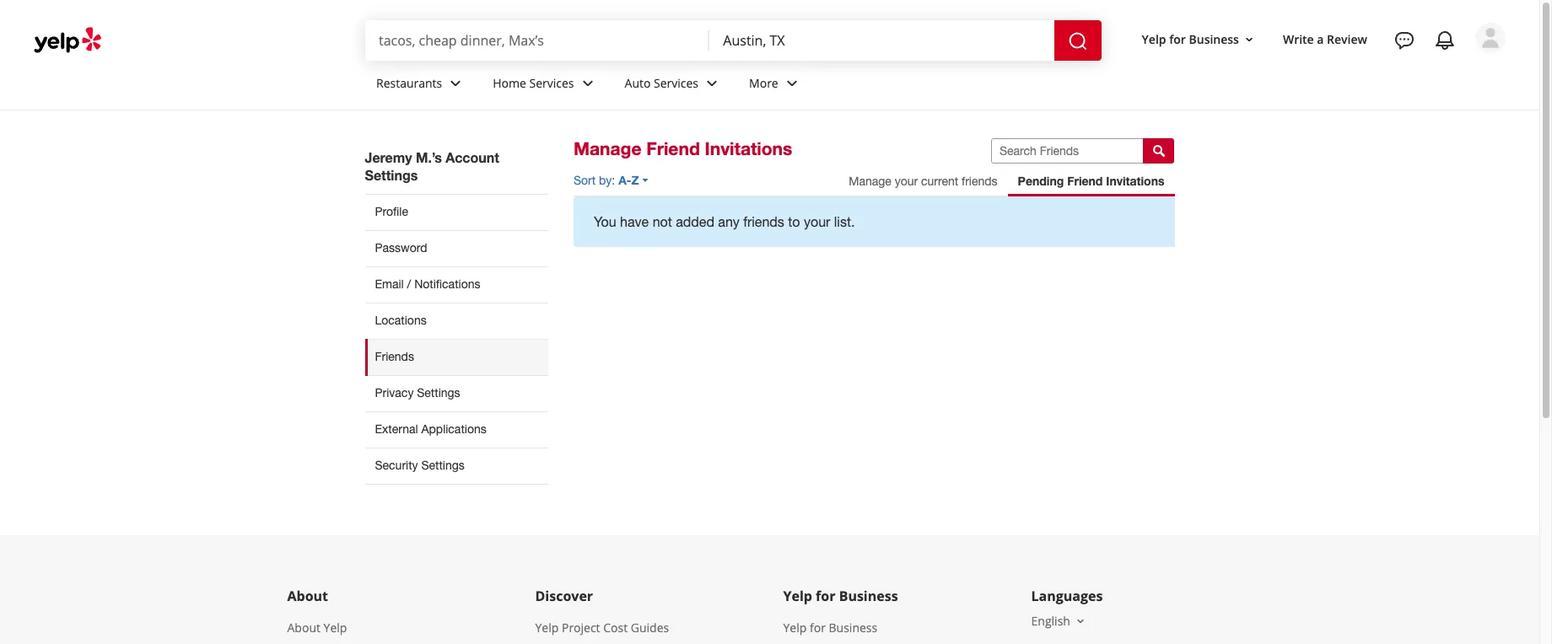 Task type: locate. For each thing, give the bounding box(es) containing it.
0 horizontal spatial 24 chevron down v2 image
[[578, 73, 598, 93]]

services
[[529, 75, 574, 91], [654, 75, 699, 91]]

privacy settings link
[[365, 375, 548, 412]]

0 horizontal spatial services
[[529, 75, 574, 91]]

24 chevron down v2 image right more
[[782, 73, 802, 93]]

1 horizontal spatial friends
[[962, 175, 998, 188]]

security settings link
[[365, 448, 548, 485]]

services right auto
[[654, 75, 699, 91]]

manage friend invitations
[[574, 138, 793, 159]]

business inside button
[[1189, 31, 1239, 47]]

more
[[749, 75, 778, 91]]

0 horizontal spatial invitations
[[705, 138, 793, 159]]

about yelp link
[[287, 620, 347, 636]]

24 chevron down v2 image inside more link
[[782, 73, 802, 93]]

business
[[1189, 31, 1239, 47], [839, 587, 898, 606], [829, 620, 878, 636]]

current
[[921, 175, 959, 188]]

0 vertical spatial manage
[[574, 138, 642, 159]]

auto services
[[625, 75, 699, 91]]

friend down the search friends text box
[[1067, 174, 1103, 188]]

you have not added any friends to your list.
[[594, 214, 855, 229]]

settings for security
[[421, 459, 465, 472]]

manage your current friends
[[849, 175, 998, 188]]

2 24 chevron down v2 image from the left
[[702, 73, 722, 93]]

about
[[287, 587, 328, 606], [287, 620, 321, 636]]

english button
[[1031, 613, 1087, 629]]

jeremy m. image
[[1476, 23, 1506, 53]]

password
[[375, 241, 427, 255]]

locations
[[375, 314, 427, 327]]

friend
[[647, 138, 700, 159], [1067, 174, 1103, 188]]

friends left to on the top right
[[743, 214, 784, 229]]

24 chevron down v2 image for restaurants
[[446, 73, 466, 93]]

1 vertical spatial invitations
[[1106, 174, 1165, 188]]

for
[[1169, 31, 1186, 47], [816, 587, 836, 606], [810, 620, 826, 636]]

0 vertical spatial business
[[1189, 31, 1239, 47]]

24 chevron down v2 image right auto services
[[702, 73, 722, 93]]

friends
[[375, 350, 414, 364]]

yelp for business inside button
[[1142, 31, 1239, 47]]

friends right current
[[962, 175, 998, 188]]

1 horizontal spatial your
[[895, 175, 918, 188]]

invitations down more
[[705, 138, 793, 159]]

0 vertical spatial about
[[287, 587, 328, 606]]

friend for manage
[[647, 138, 700, 159]]

yelp for business link
[[783, 620, 878, 636]]

1 24 chevron down v2 image from the left
[[446, 73, 466, 93]]

settings
[[365, 167, 418, 183], [417, 386, 460, 400], [421, 459, 465, 472]]

your left current
[[895, 175, 918, 188]]

0 vertical spatial friends
[[962, 175, 998, 188]]

1 vertical spatial friend
[[1067, 174, 1103, 188]]

1 horizontal spatial 24 chevron down v2 image
[[782, 73, 802, 93]]

24 chevron down v2 image left auto
[[578, 73, 598, 93]]

1 about from the top
[[287, 587, 328, 606]]

your
[[895, 175, 918, 188], [804, 214, 830, 229]]

0 vertical spatial friend
[[647, 138, 700, 159]]

sort
[[574, 174, 596, 187]]

manage for manage your current friends
[[849, 175, 892, 188]]

0 horizontal spatial 24 chevron down v2 image
[[446, 73, 466, 93]]

0 horizontal spatial manage
[[574, 138, 642, 159]]

24 chevron down v2 image inside restaurants link
[[446, 73, 466, 93]]

24 chevron down v2 image for auto services
[[702, 73, 722, 93]]

english
[[1031, 613, 1071, 629]]

none field find
[[379, 31, 696, 50]]

have
[[620, 214, 649, 229]]

1 vertical spatial manage
[[849, 175, 892, 188]]

16 chevron down v2 image
[[1074, 615, 1087, 628]]

to
[[788, 214, 800, 229]]

invitations down the search friends text box
[[1106, 174, 1165, 188]]

guides
[[631, 620, 669, 636]]

manage inside pending friend invitations tab list
[[849, 175, 892, 188]]

friends inside pending friend invitations tab list
[[962, 175, 998, 188]]

1 horizontal spatial services
[[654, 75, 699, 91]]

privacy settings
[[375, 386, 460, 400]]

0 vertical spatial invitations
[[705, 138, 793, 159]]

0 vertical spatial yelp for business
[[1142, 31, 1239, 47]]

pending friend invitations tab list
[[839, 166, 1175, 197]]

by:
[[599, 174, 615, 187]]

manage
[[574, 138, 642, 159], [849, 175, 892, 188]]

None search field
[[365, 20, 1105, 61]]

write
[[1283, 31, 1314, 47]]

yelp for business button
[[1135, 24, 1263, 55]]

0 horizontal spatial friends
[[743, 214, 784, 229]]

jeremy m.'s account settings
[[365, 149, 499, 183]]

yelp project cost guides link
[[535, 620, 669, 636]]

1 vertical spatial settings
[[417, 386, 460, 400]]

/
[[407, 278, 411, 291]]

external applications
[[375, 423, 487, 436]]

you
[[594, 214, 616, 229]]

none field up business categories element
[[723, 31, 1041, 50]]

2 none field from the left
[[723, 31, 1041, 50]]

invitations
[[705, 138, 793, 159], [1106, 174, 1165, 188]]

0 horizontal spatial none field
[[379, 31, 696, 50]]

2 vertical spatial settings
[[421, 459, 465, 472]]

yelp project cost guides
[[535, 620, 669, 636]]

friend down auto services link
[[647, 138, 700, 159]]

1 horizontal spatial manage
[[849, 175, 892, 188]]

manage up sort by: a-z
[[574, 138, 642, 159]]

1 horizontal spatial friend
[[1067, 174, 1103, 188]]

yelp
[[1142, 31, 1166, 47], [783, 587, 812, 606], [324, 620, 347, 636], [535, 620, 559, 636], [783, 620, 807, 636]]

external applications link
[[365, 412, 548, 448]]

services for home services
[[529, 75, 574, 91]]

user actions element
[[1128, 21, 1530, 125]]

1 horizontal spatial 24 chevron down v2 image
[[702, 73, 722, 93]]

0 vertical spatial settings
[[365, 167, 418, 183]]

24 chevron down v2 image inside home services link
[[578, 73, 598, 93]]

pending friend invitations link
[[1008, 166, 1175, 197]]

added
[[676, 214, 714, 229]]

sort by: a-z
[[574, 173, 639, 187]]

manage up the list.
[[849, 175, 892, 188]]

1 vertical spatial friends
[[743, 214, 784, 229]]

None field
[[379, 31, 696, 50], [723, 31, 1041, 50]]

auto services link
[[611, 61, 736, 110]]

settings down "applications"
[[421, 459, 465, 472]]

messages image
[[1395, 30, 1415, 51]]

manage your current friends link
[[839, 166, 1008, 197]]

Near text field
[[723, 31, 1041, 50]]

external
[[375, 423, 418, 436]]

1 horizontal spatial invitations
[[1106, 174, 1165, 188]]

24 chevron down v2 image for more
[[782, 73, 802, 93]]

privacy
[[375, 386, 414, 400]]

yelp for business
[[1142, 31, 1239, 47], [783, 587, 898, 606], [783, 620, 878, 636]]

24 chevron down v2 image right restaurants
[[446, 73, 466, 93]]

services right home
[[529, 75, 574, 91]]

0 vertical spatial your
[[895, 175, 918, 188]]

security
[[375, 459, 418, 472]]

1 vertical spatial about
[[287, 620, 321, 636]]

about for about yelp
[[287, 620, 321, 636]]

any
[[718, 214, 740, 229]]

list.
[[834, 214, 855, 229]]

1 none field from the left
[[379, 31, 696, 50]]

home
[[493, 75, 526, 91]]

2 about from the top
[[287, 620, 321, 636]]

settings up external applications
[[417, 386, 460, 400]]

24 chevron down v2 image
[[578, 73, 598, 93], [782, 73, 802, 93]]

cost
[[603, 620, 628, 636]]

security settings
[[375, 459, 465, 472]]

0 horizontal spatial friend
[[647, 138, 700, 159]]

discover
[[535, 587, 593, 606]]

friends
[[962, 175, 998, 188], [743, 214, 784, 229]]

project
[[562, 620, 600, 636]]

jeremy
[[365, 149, 412, 165]]

24 chevron down v2 image inside auto services link
[[702, 73, 722, 93]]

yelp inside button
[[1142, 31, 1166, 47]]

1 services from the left
[[529, 75, 574, 91]]

1 24 chevron down v2 image from the left
[[578, 73, 598, 93]]

settings down jeremy
[[365, 167, 418, 183]]

your right to on the top right
[[804, 214, 830, 229]]

0 vertical spatial for
[[1169, 31, 1186, 47]]

1 horizontal spatial none field
[[723, 31, 1041, 50]]

2 services from the left
[[654, 75, 699, 91]]

restaurants link
[[363, 61, 479, 110]]

0 horizontal spatial your
[[804, 214, 830, 229]]

home services
[[493, 75, 574, 91]]

services for auto services
[[654, 75, 699, 91]]

2 24 chevron down v2 image from the left
[[782, 73, 802, 93]]

Search Friends text field
[[991, 138, 1144, 164]]

none field up home services
[[379, 31, 696, 50]]

invitations inside tab list
[[1106, 174, 1165, 188]]

24 chevron down v2 image
[[446, 73, 466, 93], [702, 73, 722, 93]]

friend inside tab list
[[1067, 174, 1103, 188]]



Task type: vqa. For each thing, say whether or not it's contained in the screenshot.
Jeremy in the top of the page
yes



Task type: describe. For each thing, give the bounding box(es) containing it.
2 vertical spatial for
[[810, 620, 826, 636]]

none field near
[[723, 31, 1041, 50]]

your inside pending friend invitations tab list
[[895, 175, 918, 188]]

1 vertical spatial your
[[804, 214, 830, 229]]

password link
[[365, 230, 548, 267]]

about for about
[[287, 587, 328, 606]]

24 chevron down v2 image for home services
[[578, 73, 598, 93]]

1 vertical spatial yelp for business
[[783, 587, 898, 606]]

write a review link
[[1276, 24, 1374, 55]]

pending
[[1018, 174, 1064, 188]]

for inside button
[[1169, 31, 1186, 47]]

restaurants
[[376, 75, 442, 91]]

languages
[[1031, 587, 1103, 606]]

settings inside jeremy m.'s account settings
[[365, 167, 418, 183]]

friends link
[[365, 339, 548, 375]]

locations link
[[365, 303, 548, 339]]

manage for manage friend invitations
[[574, 138, 642, 159]]

profile link
[[365, 194, 548, 230]]

about yelp
[[287, 620, 347, 636]]

Find text field
[[379, 31, 696, 50]]

write a review
[[1283, 31, 1368, 47]]

pending friend invitations
[[1018, 174, 1165, 188]]

email / notifications
[[375, 278, 480, 291]]

invitations for manage friend invitations
[[705, 138, 793, 159]]

more link
[[736, 61, 816, 110]]

search image
[[1068, 31, 1088, 51]]

1 vertical spatial business
[[839, 587, 898, 606]]

a
[[1317, 31, 1324, 47]]

business categories element
[[363, 61, 1506, 110]]

not
[[653, 214, 672, 229]]

2 vertical spatial yelp for business
[[783, 620, 878, 636]]

account
[[446, 149, 499, 165]]

notifications image
[[1435, 30, 1455, 51]]

a-
[[619, 173, 631, 187]]

z
[[631, 173, 639, 187]]

invitations for pending friend invitations
[[1106, 174, 1165, 188]]

email / notifications link
[[365, 267, 548, 303]]

1 vertical spatial for
[[816, 587, 836, 606]]

m.'s
[[416, 149, 442, 165]]

16 chevron down v2 image
[[1243, 33, 1256, 46]]

profile
[[375, 205, 408, 219]]

home services link
[[479, 61, 611, 110]]

auto
[[625, 75, 651, 91]]

settings for privacy
[[417, 386, 460, 400]]

friend for pending
[[1067, 174, 1103, 188]]

2 vertical spatial business
[[829, 620, 878, 636]]

applications
[[421, 423, 487, 436]]

email
[[375, 278, 404, 291]]

notifications
[[414, 278, 480, 291]]

review
[[1327, 31, 1368, 47]]



